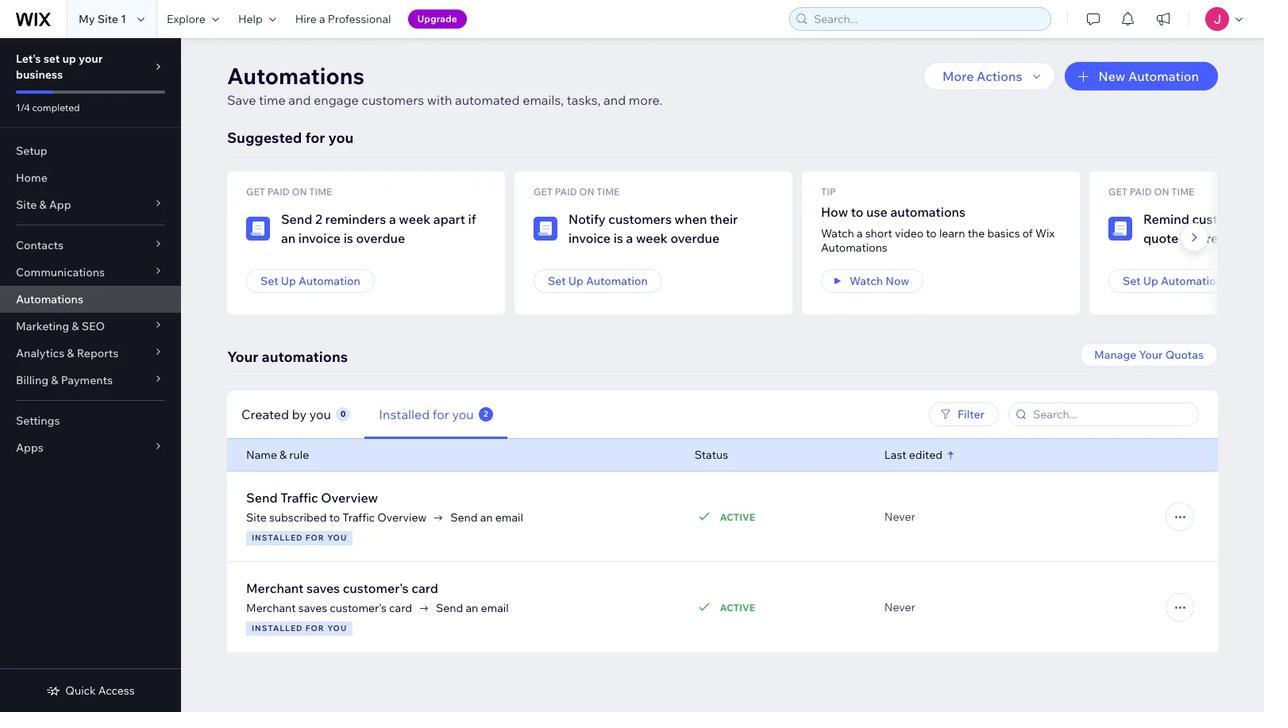 Task type: locate. For each thing, give the bounding box(es) containing it.
0 horizontal spatial set up automation
[[260, 274, 360, 288]]

is
[[344, 230, 353, 246], [614, 230, 623, 246]]

0 vertical spatial email
[[495, 511, 523, 525]]

send an email for send traffic overview
[[450, 511, 523, 525]]

get paid on time for remind customers th
[[1109, 186, 1195, 198]]

2 horizontal spatial on
[[1154, 186, 1169, 198]]

a inside 'tip how to use automations watch a short video to learn the basics of wix automations'
[[857, 226, 863, 241]]

of
[[1023, 226, 1033, 241]]

1 installed for you from the top
[[252, 533, 347, 543]]

you for installed for you
[[452, 406, 474, 422]]

invoice inside "send 2 reminders a week apart if an invoice is overdue"
[[298, 230, 341, 246]]

1 horizontal spatial time
[[597, 186, 620, 198]]

up up your automations on the left
[[281, 274, 296, 288]]

tab list
[[227, 390, 729, 439]]

1 horizontal spatial is
[[614, 230, 623, 246]]

paid for send
[[267, 186, 290, 198]]

2 get paid on time from the left
[[534, 186, 620, 198]]

help
[[238, 12, 263, 26]]

settings
[[16, 414, 60, 428]]

0 vertical spatial installed for you
[[252, 533, 347, 543]]

last
[[884, 448, 907, 462]]

0 vertical spatial merchant saves customer's card
[[246, 580, 438, 596]]

3 set from the left
[[1123, 274, 1141, 288]]

0 vertical spatial card
[[412, 580, 438, 596]]

1 you from the top
[[327, 533, 347, 543]]

1 merchant saves customer's card from the top
[[246, 580, 438, 596]]

to left use
[[851, 204, 864, 220]]

0 horizontal spatial paid
[[267, 186, 290, 198]]

traffic up subscribed
[[280, 490, 318, 506]]

overview
[[321, 490, 378, 506], [377, 511, 427, 525]]

set up automation button for week
[[534, 269, 662, 293]]

you for suggested for you
[[328, 129, 354, 147]]

2 on from the left
[[579, 186, 594, 198]]

2 time from the left
[[597, 186, 620, 198]]

site inside popup button
[[16, 198, 37, 212]]

communications button
[[0, 259, 181, 286]]

you
[[328, 129, 354, 147], [309, 406, 331, 422], [452, 406, 474, 422]]

2 up from the left
[[568, 274, 584, 288]]

1 for from the top
[[306, 533, 325, 543]]

0 horizontal spatial set up automation button
[[246, 269, 375, 293]]

automations up video
[[891, 204, 966, 220]]

site left subscribed
[[246, 511, 267, 525]]

watch
[[821, 226, 854, 241], [850, 274, 883, 288]]

1/4
[[16, 102, 30, 114]]

1 time from the left
[[309, 186, 332, 198]]

1 vertical spatial site
[[16, 198, 37, 212]]

1 installed from the top
[[252, 533, 303, 543]]

2 active from the top
[[720, 602, 755, 613]]

your left quotas
[[1139, 348, 1163, 362]]

get for remind customers th
[[1109, 186, 1128, 198]]

card
[[412, 580, 438, 596], [389, 601, 412, 615]]

for down engage
[[305, 129, 325, 147]]

paid for remind
[[1130, 186, 1152, 198]]

2 installed from the top
[[252, 623, 303, 634]]

for for saves
[[306, 623, 325, 634]]

invoice down notify
[[569, 230, 611, 246]]

0 vertical spatial you
[[327, 533, 347, 543]]

1 vertical spatial send an email
[[436, 601, 509, 615]]

2 right installed for you
[[484, 409, 488, 419]]

time up remind
[[1171, 186, 1195, 198]]

to left learn
[[926, 226, 937, 241]]

0 horizontal spatial your
[[227, 348, 259, 366]]

a inside notify customers when their invoice is a week overdue
[[626, 230, 633, 246]]

1 vertical spatial week
[[636, 230, 668, 246]]

0 vertical spatial site
[[97, 12, 118, 26]]

customers left when
[[609, 211, 672, 227]]

never
[[884, 510, 915, 524], [884, 600, 915, 615]]

3 get paid on time from the left
[[1109, 186, 1195, 198]]

0 vertical spatial merchant
[[246, 580, 304, 596]]

1 on from the left
[[292, 186, 307, 198]]

overdue inside "send 2 reminders a week apart if an invoice is overdue"
[[356, 230, 405, 246]]

0 vertical spatial automations
[[891, 204, 966, 220]]

2 overdue from the left
[[671, 230, 720, 246]]

customers
[[362, 92, 424, 108], [609, 211, 672, 227], [1192, 211, 1256, 227]]

1 horizontal spatial get paid on time
[[534, 186, 620, 198]]

site for site & app
[[16, 198, 37, 212]]

get
[[246, 186, 265, 198], [534, 186, 553, 198], [1109, 186, 1128, 198]]

watch now
[[850, 274, 910, 288]]

0 vertical spatial send an email
[[450, 511, 523, 525]]

automations up time
[[227, 62, 365, 90]]

0 vertical spatial automations
[[227, 62, 365, 90]]

an for send traffic overview
[[480, 511, 493, 525]]

automations
[[227, 62, 365, 90], [821, 241, 888, 255], [16, 292, 83, 307]]

never for merchant saves customer's card
[[884, 600, 915, 615]]

2 your from the left
[[1139, 348, 1163, 362]]

1 horizontal spatial 2
[[484, 409, 488, 419]]

& left the seo
[[72, 319, 79, 334]]

1 vertical spatial for
[[306, 623, 325, 634]]

1 vertical spatial automations
[[262, 348, 348, 366]]

0 vertical spatial for
[[306, 533, 325, 543]]

up down notify
[[568, 274, 584, 288]]

set up automation for an
[[260, 274, 360, 288]]

automations inside automations 'link'
[[16, 292, 83, 307]]

1 get from the left
[[246, 186, 265, 198]]

invoice down reminders
[[298, 230, 341, 246]]

1 horizontal spatial set up automation
[[548, 274, 648, 288]]

now
[[886, 274, 910, 288]]

2 never from the top
[[884, 600, 915, 615]]

category image
[[246, 217, 270, 241], [534, 217, 557, 241]]

suggested for you
[[227, 129, 354, 147]]

2 horizontal spatial get paid on time
[[1109, 186, 1195, 198]]

basics
[[987, 226, 1020, 241]]

2 horizontal spatial set up automation
[[1123, 274, 1223, 288]]

up down remind
[[1143, 274, 1158, 288]]

an
[[281, 230, 296, 246], [480, 511, 493, 525], [466, 601, 478, 615]]

2 you from the top
[[327, 623, 347, 634]]

tip
[[821, 186, 836, 198]]

new
[[1099, 68, 1126, 84]]

0 vertical spatial traffic
[[280, 490, 318, 506]]

set up automation button down reminders
[[246, 269, 375, 293]]

time up reminders
[[309, 186, 332, 198]]

3 up from the left
[[1143, 274, 1158, 288]]

an inside "send 2 reminders a week apart if an invoice is overdue"
[[281, 230, 296, 246]]

automations inside 'tip how to use automations watch a short video to learn the basics of wix automations'
[[821, 241, 888, 255]]

time up notify
[[597, 186, 620, 198]]

1 active from the top
[[720, 511, 755, 523]]

and
[[289, 92, 311, 108], [604, 92, 626, 108]]

is inside "send 2 reminders a week apart if an invoice is overdue"
[[344, 230, 353, 246]]

set up automation
[[260, 274, 360, 288], [548, 274, 648, 288], [1123, 274, 1223, 288]]

customers inside notify customers when their invoice is a week overdue
[[609, 211, 672, 227]]

setup link
[[0, 137, 181, 164]]

week inside notify customers when their invoice is a week overdue
[[636, 230, 668, 246]]

overdue
[[356, 230, 405, 246], [671, 230, 720, 246]]

list
[[227, 172, 1264, 314]]

1 horizontal spatial get
[[534, 186, 553, 198]]

1 horizontal spatial site
[[97, 12, 118, 26]]

automations for automations save time and engage customers with automated emails, tasks, and more.
[[227, 62, 365, 90]]

to for automations
[[851, 204, 864, 220]]

set up automation button
[[246, 269, 375, 293], [534, 269, 662, 293], [1109, 269, 1237, 293]]

0 horizontal spatial get paid on time
[[246, 186, 332, 198]]

1 vertical spatial to
[[926, 226, 937, 241]]

saves
[[306, 580, 340, 596], [298, 601, 327, 615]]

1 is from the left
[[344, 230, 353, 246]]

set for remind customers th
[[1123, 274, 1141, 288]]

automations
[[891, 204, 966, 220], [262, 348, 348, 366]]

1 vertical spatial never
[[884, 600, 915, 615]]

site
[[97, 12, 118, 26], [16, 198, 37, 212], [246, 511, 267, 525]]

2 installed for you from the top
[[252, 623, 347, 634]]

0 horizontal spatial automations
[[262, 348, 348, 366]]

marketing & seo button
[[0, 313, 181, 340]]

overdue down reminders
[[356, 230, 405, 246]]

site down home
[[16, 198, 37, 212]]

0 vertical spatial active
[[720, 511, 755, 523]]

edited
[[909, 448, 943, 462]]

paid down suggested for you
[[267, 186, 290, 198]]

1 vertical spatial you
[[327, 623, 347, 634]]

3 get from the left
[[1109, 186, 1128, 198]]

search... field up the more
[[809, 8, 1046, 30]]

for for installed
[[433, 406, 449, 422]]

1 horizontal spatial traffic
[[343, 511, 375, 525]]

2 and from the left
[[604, 92, 626, 108]]

2 set up automation from the left
[[548, 274, 648, 288]]

1 horizontal spatial for
[[433, 406, 449, 422]]

installed
[[252, 533, 303, 543], [252, 623, 303, 634]]

0 horizontal spatial for
[[305, 129, 325, 147]]

up for remind customers th
[[1143, 274, 1158, 288]]

watch down how at the right of the page
[[821, 226, 854, 241]]

1 horizontal spatial automations
[[227, 62, 365, 90]]

& left app
[[39, 198, 47, 212]]

1 paid from the left
[[267, 186, 290, 198]]

1 vertical spatial merchant
[[246, 601, 296, 615]]

get paid on time up remind
[[1109, 186, 1195, 198]]

category image for notify
[[534, 217, 557, 241]]

1 get paid on time from the left
[[246, 186, 332, 198]]

1 horizontal spatial on
[[579, 186, 594, 198]]

2 horizontal spatial set up automation button
[[1109, 269, 1237, 293]]

on up remind
[[1154, 186, 1169, 198]]

automations up the by
[[262, 348, 348, 366]]

set up automation down reminders
[[260, 274, 360, 288]]

to down send traffic overview in the left bottom of the page
[[329, 511, 340, 525]]

0 horizontal spatial an
[[281, 230, 296, 246]]

1 vertical spatial merchant saves customer's card
[[246, 601, 412, 615]]

0 horizontal spatial customers
[[362, 92, 424, 108]]

tab list containing created by you
[[227, 390, 729, 439]]

remind customers th
[[1143, 211, 1264, 246]]

1 horizontal spatial customers
[[609, 211, 672, 227]]

2 set up automation button from the left
[[534, 269, 662, 293]]

1 vertical spatial customer's
[[330, 601, 387, 615]]

2 horizontal spatial time
[[1171, 186, 1195, 198]]

0 vertical spatial 2
[[315, 211, 322, 227]]

list containing how to use automations
[[227, 172, 1264, 314]]

automations link
[[0, 286, 181, 313]]

you for created by you
[[309, 406, 331, 422]]

installed for you
[[379, 406, 474, 422]]

3 paid from the left
[[1130, 186, 1152, 198]]

traffic
[[280, 490, 318, 506], [343, 511, 375, 525]]

filter button
[[929, 403, 999, 426]]

1 vertical spatial saves
[[298, 601, 327, 615]]

& left reports
[[67, 346, 74, 361]]

site & app
[[16, 198, 71, 212]]

watch left now
[[850, 274, 883, 288]]

2 invoice from the left
[[569, 230, 611, 246]]

0 vertical spatial watch
[[821, 226, 854, 241]]

automations up the watch now button
[[821, 241, 888, 255]]

you right the installed
[[452, 406, 474, 422]]

automation down notify customers when their invoice is a week overdue
[[586, 274, 648, 288]]

send
[[281, 211, 312, 227], [246, 490, 278, 506], [450, 511, 478, 525], [436, 601, 463, 615]]

set for send 2 reminders a week apart if an invoice is overdue
[[260, 274, 278, 288]]

up for send 2 reminders a week apart if an invoice is overdue
[[281, 274, 296, 288]]

& right billing
[[51, 373, 58, 388]]

automations inside automations save time and engage customers with automated emails, tasks, and more.
[[227, 62, 365, 90]]

a
[[319, 12, 325, 26], [389, 211, 396, 227], [857, 226, 863, 241], [626, 230, 633, 246]]

1 vertical spatial installed for you
[[252, 623, 347, 634]]

2 horizontal spatial customers
[[1192, 211, 1256, 227]]

paid
[[267, 186, 290, 198], [555, 186, 577, 198], [1130, 186, 1152, 198]]

0 horizontal spatial site
[[16, 198, 37, 212]]

1 vertical spatial an
[[480, 511, 493, 525]]

2 horizontal spatial up
[[1143, 274, 1158, 288]]

0 vertical spatial installed
[[252, 533, 303, 543]]

automation for send 2 reminders a week apart if an invoice is overdue
[[299, 274, 360, 288]]

you right the by
[[309, 406, 331, 422]]

on down suggested for you
[[292, 186, 307, 198]]

an for merchant saves customer's card
[[466, 601, 478, 615]]

1 horizontal spatial and
[[604, 92, 626, 108]]

1 invoice from the left
[[298, 230, 341, 246]]

1 never from the top
[[884, 510, 915, 524]]

get paid on time up notify
[[534, 186, 620, 198]]

1 horizontal spatial your
[[1139, 348, 1163, 362]]

2 vertical spatial site
[[246, 511, 267, 525]]

watch inside 'tip how to use automations watch a short video to learn the basics of wix automations'
[[821, 226, 854, 241]]

Search... field
[[809, 8, 1046, 30], [1028, 403, 1194, 426]]

customers for notify customers when their invoice is a week overdue
[[609, 211, 672, 227]]

your up the created
[[227, 348, 259, 366]]

customers left th
[[1192, 211, 1256, 227]]

2 paid from the left
[[555, 186, 577, 198]]

set up automation for week
[[548, 274, 648, 288]]

&
[[39, 198, 47, 212], [72, 319, 79, 334], [67, 346, 74, 361], [51, 373, 58, 388], [280, 448, 287, 462]]

1 vertical spatial installed
[[252, 623, 303, 634]]

1 overdue from the left
[[356, 230, 405, 246]]

access
[[98, 684, 135, 698]]

0 horizontal spatial category image
[[246, 217, 270, 241]]

2 horizontal spatial set
[[1123, 274, 1141, 288]]

on up notify
[[579, 186, 594, 198]]

2 category image from the left
[[534, 217, 557, 241]]

2 horizontal spatial to
[[926, 226, 937, 241]]

0 vertical spatial to
[[851, 204, 864, 220]]

1 category image from the left
[[246, 217, 270, 241]]

overdue down when
[[671, 230, 720, 246]]

2 is from the left
[[614, 230, 623, 246]]

week inside "send 2 reminders a week apart if an invoice is overdue"
[[399, 211, 431, 227]]

site for site subscribed to traffic overview
[[246, 511, 267, 525]]

for for suggested
[[305, 129, 325, 147]]

your
[[227, 348, 259, 366], [1139, 348, 1163, 362]]

1 vertical spatial watch
[[850, 274, 883, 288]]

hire a professional link
[[286, 0, 401, 38]]

0 horizontal spatial on
[[292, 186, 307, 198]]

1 horizontal spatial set
[[548, 274, 566, 288]]

2 horizontal spatial automations
[[821, 241, 888, 255]]

0 horizontal spatial invoice
[[298, 230, 341, 246]]

0 horizontal spatial 2
[[315, 211, 322, 227]]

automations up 'marketing'
[[16, 292, 83, 307]]

1 horizontal spatial overdue
[[671, 230, 720, 246]]

help button
[[229, 0, 286, 38]]

and right time
[[289, 92, 311, 108]]

0 horizontal spatial overdue
[[356, 230, 405, 246]]

analytics
[[16, 346, 64, 361]]

wix
[[1035, 226, 1055, 241]]

3 time from the left
[[1171, 186, 1195, 198]]

let's set up your business
[[16, 52, 103, 82]]

1 up from the left
[[281, 274, 296, 288]]

get for send 2 reminders a week apart if an invoice is overdue
[[246, 186, 265, 198]]

1 vertical spatial active
[[720, 602, 755, 613]]

customers inside remind customers th
[[1192, 211, 1256, 227]]

2 horizontal spatial paid
[[1130, 186, 1152, 198]]

2 get from the left
[[534, 186, 553, 198]]

automations inside 'tip how to use automations watch a short video to learn the basics of wix automations'
[[891, 204, 966, 220]]

1 vertical spatial traffic
[[343, 511, 375, 525]]

automation down remind customers th
[[1161, 274, 1223, 288]]

home link
[[0, 164, 181, 191]]

more actions
[[943, 68, 1022, 84]]

time
[[259, 92, 286, 108]]

active
[[720, 511, 755, 523], [720, 602, 755, 613]]

1 set up automation from the left
[[260, 274, 360, 288]]

0 horizontal spatial set
[[260, 274, 278, 288]]

traffic down send traffic overview in the left bottom of the page
[[343, 511, 375, 525]]

never for send traffic overview
[[884, 510, 915, 524]]

1 set up automation button from the left
[[246, 269, 375, 293]]

1 vertical spatial automations
[[821, 241, 888, 255]]

0 horizontal spatial is
[[344, 230, 353, 246]]

week
[[399, 211, 431, 227], [636, 230, 668, 246]]

2 vertical spatial an
[[466, 601, 478, 615]]

and left more.
[[604, 92, 626, 108]]

on for remind
[[1154, 186, 1169, 198]]

1 horizontal spatial category image
[[534, 217, 557, 241]]

1 merchant from the top
[[246, 580, 304, 596]]

& inside dropdown button
[[51, 373, 58, 388]]

automation down reminders
[[299, 274, 360, 288]]

search... field down manage
[[1028, 403, 1194, 426]]

0 horizontal spatial up
[[281, 274, 296, 288]]

0 horizontal spatial time
[[309, 186, 332, 198]]

2 for from the top
[[306, 623, 325, 634]]

business
[[16, 67, 63, 82]]

1 vertical spatial card
[[389, 601, 412, 615]]

installed for merchant
[[252, 623, 303, 634]]

2 set from the left
[[548, 274, 566, 288]]

0 vertical spatial saves
[[306, 580, 340, 596]]

1 vertical spatial for
[[433, 406, 449, 422]]

0 horizontal spatial to
[[329, 511, 340, 525]]

1 vertical spatial email
[[481, 601, 509, 615]]

get paid on time down suggested for you
[[246, 186, 332, 198]]

use
[[866, 204, 888, 220]]

set up automation button down remind customers th
[[1109, 269, 1237, 293]]

2 horizontal spatial an
[[480, 511, 493, 525]]

a inside "send 2 reminders a week apart if an invoice is overdue"
[[389, 211, 396, 227]]

0 horizontal spatial week
[[399, 211, 431, 227]]

manage
[[1094, 348, 1137, 362]]

on for notify
[[579, 186, 594, 198]]

paid up remind
[[1130, 186, 1152, 198]]

& left rule
[[280, 448, 287, 462]]

1 set from the left
[[260, 274, 278, 288]]

paid up notify
[[555, 186, 577, 198]]

1 horizontal spatial up
[[568, 274, 584, 288]]

name
[[246, 448, 277, 462]]

set up automation button down notify
[[534, 269, 662, 293]]

communications
[[16, 265, 105, 280]]

set up automation down remind customers th
[[1123, 274, 1223, 288]]

customers left with
[[362, 92, 424, 108]]

get for notify customers when their invoice is a week overdue
[[534, 186, 553, 198]]

set up automation down notify
[[548, 274, 648, 288]]

3 on from the left
[[1154, 186, 1169, 198]]

0 horizontal spatial automations
[[16, 292, 83, 307]]

for right the installed
[[433, 406, 449, 422]]

1 horizontal spatial an
[[466, 601, 478, 615]]

sidebar element
[[0, 38, 181, 712]]

overdue inside notify customers when their invoice is a week overdue
[[671, 230, 720, 246]]

you down engage
[[328, 129, 354, 147]]

2 left reminders
[[315, 211, 322, 227]]

site left 1
[[97, 12, 118, 26]]



Task type: describe. For each thing, give the bounding box(es) containing it.
actions
[[977, 68, 1022, 84]]

analytics & reports button
[[0, 340, 181, 367]]

automations save time and engage customers with automated emails, tasks, and more.
[[227, 62, 663, 108]]

quick access
[[65, 684, 135, 698]]

last edited
[[884, 448, 943, 462]]

tip how to use automations watch a short video to learn the basics of wix automations
[[821, 186, 1055, 255]]

send traffic overview
[[246, 490, 378, 506]]

tasks,
[[567, 92, 601, 108]]

category image
[[1109, 217, 1132, 241]]

quick
[[65, 684, 96, 698]]

apps button
[[0, 434, 181, 461]]

apart
[[433, 211, 465, 227]]

setup
[[16, 144, 47, 158]]

new automation button
[[1065, 62, 1218, 91]]

1 and from the left
[[289, 92, 311, 108]]

filter
[[958, 407, 985, 422]]

active for merchant saves customer's card
[[720, 602, 755, 613]]

& for marketing
[[72, 319, 79, 334]]

active for send traffic overview
[[720, 511, 755, 523]]

professional
[[328, 12, 391, 26]]

& for site
[[39, 198, 47, 212]]

analytics & reports
[[16, 346, 118, 361]]

0
[[341, 409, 346, 419]]

time for send
[[309, 186, 332, 198]]

1 vertical spatial overview
[[377, 511, 427, 525]]

th
[[1258, 211, 1264, 227]]

created by you
[[241, 406, 331, 422]]

set for notify customers when their invoice is a week overdue
[[548, 274, 566, 288]]

quotas
[[1165, 348, 1204, 362]]

2 inside tab list
[[484, 409, 488, 419]]

created
[[241, 406, 289, 422]]

settings link
[[0, 407, 181, 434]]

by
[[292, 406, 307, 422]]

video
[[895, 226, 924, 241]]

notify customers when their invoice is a week overdue
[[569, 211, 738, 246]]

contacts button
[[0, 232, 181, 259]]

your inside button
[[1139, 348, 1163, 362]]

0 horizontal spatial traffic
[[280, 490, 318, 506]]

emails,
[[523, 92, 564, 108]]

short
[[865, 226, 892, 241]]

automated
[[455, 92, 520, 108]]

suggested
[[227, 129, 302, 147]]

category image for send
[[246, 217, 270, 241]]

the
[[968, 226, 985, 241]]

& for name
[[280, 448, 287, 462]]

remind
[[1143, 211, 1189, 227]]

installed for send
[[252, 533, 303, 543]]

1 vertical spatial search... field
[[1028, 403, 1194, 426]]

email for merchant saves customer's card
[[481, 601, 509, 615]]

1
[[121, 12, 126, 26]]

contacts
[[16, 238, 64, 253]]

with
[[427, 92, 452, 108]]

2 merchant from the top
[[246, 601, 296, 615]]

notify
[[569, 211, 606, 227]]

customers for remind customers th
[[1192, 211, 1256, 227]]

your automations
[[227, 348, 348, 366]]

when
[[675, 211, 707, 227]]

app
[[49, 198, 71, 212]]

upgrade button
[[408, 10, 467, 29]]

payments
[[61, 373, 113, 388]]

up for notify customers when their invoice is a week overdue
[[568, 274, 584, 288]]

to for overview
[[329, 511, 340, 525]]

new automation
[[1099, 68, 1199, 84]]

hire
[[295, 12, 317, 26]]

get paid on time for notify customers when their invoice is a week overdue
[[534, 186, 620, 198]]

marketing & seo
[[16, 319, 105, 334]]

up
[[62, 52, 76, 66]]

0 vertical spatial overview
[[321, 490, 378, 506]]

0 vertical spatial search... field
[[809, 8, 1046, 30]]

reminders
[[325, 211, 386, 227]]

home
[[16, 171, 47, 185]]

your
[[79, 52, 103, 66]]

time for notify
[[597, 186, 620, 198]]

0 vertical spatial customer's
[[343, 580, 409, 596]]

send inside "send 2 reminders a week apart if an invoice is overdue"
[[281, 211, 312, 227]]

invoice inside notify customers when their invoice is a week overdue
[[569, 230, 611, 246]]

learn
[[939, 226, 965, 241]]

you for overview
[[327, 533, 347, 543]]

& for billing
[[51, 373, 58, 388]]

set
[[43, 52, 60, 66]]

installed for you for traffic
[[252, 533, 347, 543]]

installed for you for saves
[[252, 623, 347, 634]]

hire a professional
[[295, 12, 391, 26]]

explore
[[167, 12, 206, 26]]

you for customer's
[[327, 623, 347, 634]]

time for remind
[[1171, 186, 1195, 198]]

billing
[[16, 373, 49, 388]]

automation for notify customers when their invoice is a week overdue
[[586, 274, 648, 288]]

2 merchant saves customer's card from the top
[[246, 601, 412, 615]]

on for send
[[292, 186, 307, 198]]

more
[[943, 68, 974, 84]]

& for analytics
[[67, 346, 74, 361]]

3 set up automation from the left
[[1123, 274, 1223, 288]]

automation right new
[[1128, 68, 1199, 84]]

1/4 completed
[[16, 102, 80, 114]]

billing & payments
[[16, 373, 113, 388]]

email for send traffic overview
[[495, 511, 523, 525]]

more actions button
[[924, 62, 1056, 91]]

is inside notify customers when their invoice is a week overdue
[[614, 230, 623, 246]]

automations for automations
[[16, 292, 83, 307]]

2 inside "send 2 reminders a week apart if an invoice is overdue"
[[315, 211, 322, 227]]

status
[[695, 448, 728, 462]]

for for traffic
[[306, 533, 325, 543]]

name & rule
[[246, 448, 309, 462]]

set up automation button for an
[[246, 269, 375, 293]]

my
[[79, 12, 95, 26]]

how
[[821, 204, 848, 220]]

get paid on time for send 2 reminders a week apart if an invoice is overdue
[[246, 186, 332, 198]]

quick access button
[[46, 684, 135, 698]]

installed
[[379, 406, 430, 422]]

send an email for merchant saves customer's card
[[436, 601, 509, 615]]

seo
[[82, 319, 105, 334]]

watch inside button
[[850, 274, 883, 288]]

automation for remind customers th
[[1161, 274, 1223, 288]]

customers inside automations save time and engage customers with automated emails, tasks, and more.
[[362, 92, 424, 108]]

site subscribed to traffic overview
[[246, 511, 427, 525]]

subscribed
[[269, 511, 327, 525]]

manage your quotas button
[[1080, 343, 1218, 367]]

rule
[[289, 448, 309, 462]]

3 set up automation button from the left
[[1109, 269, 1237, 293]]

manage your quotas
[[1094, 348, 1204, 362]]

site & app button
[[0, 191, 181, 218]]

their
[[710, 211, 738, 227]]

upgrade
[[417, 13, 457, 25]]

1 your from the left
[[227, 348, 259, 366]]

billing & payments button
[[0, 367, 181, 394]]

watch now button
[[821, 269, 924, 293]]

my site 1
[[79, 12, 126, 26]]

paid for notify
[[555, 186, 577, 198]]

save
[[227, 92, 256, 108]]



Task type: vqa. For each thing, say whether or not it's contained in the screenshot.
the bottommost Search... field
yes



